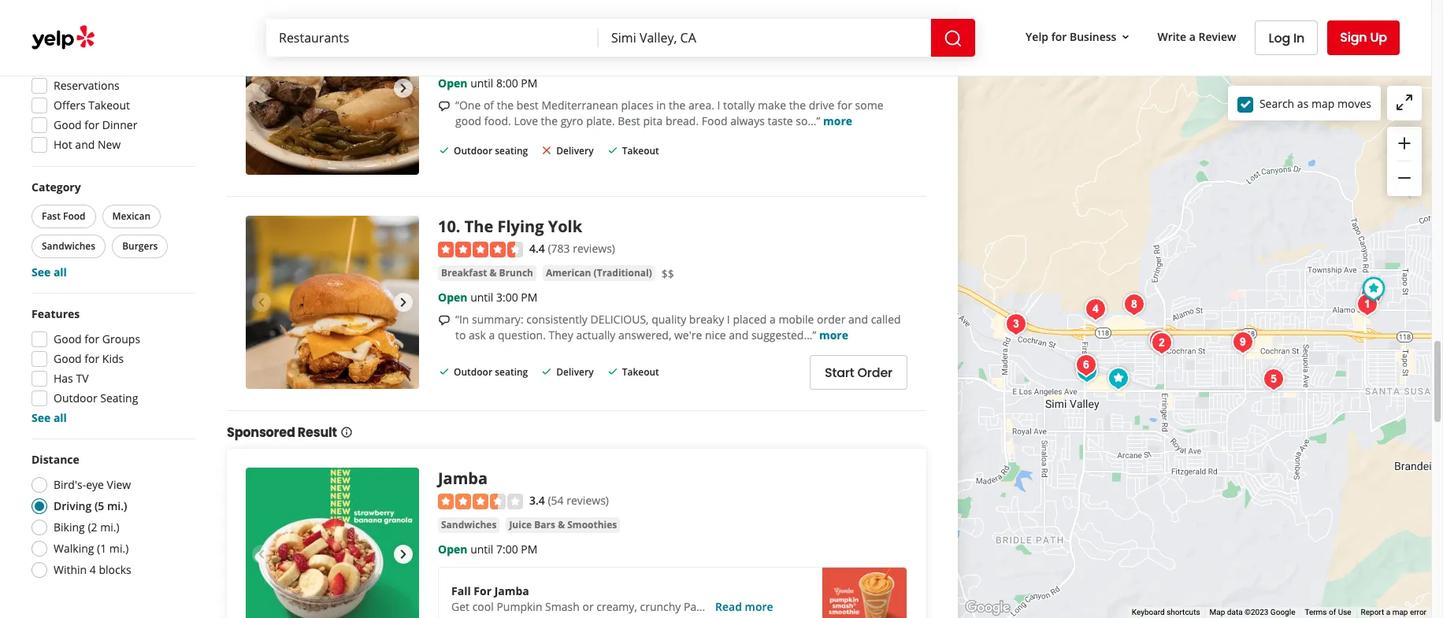 Task type: vqa. For each thing, say whether or not it's contained in the screenshot.
MAKE
yes



Task type: locate. For each thing, give the bounding box(es) containing it.
i inside "one of the best mediterranean places in the area. i totally make the drive for some good food.   love the gyro plate. best pita bread.   food always taste so…"
[[717, 98, 720, 113]]

mediterranean
[[541, 98, 618, 113]]

1 good from the top
[[54, 117, 82, 132]]

1 delivery from the top
[[556, 144, 594, 158]]

delivery
[[556, 144, 594, 158], [556, 366, 594, 379]]

1 vertical spatial greek
[[441, 52, 469, 65]]

and right order
[[848, 312, 868, 327]]

suggested
[[32, 13, 88, 28]]

2 vertical spatial pm
[[521, 542, 538, 557]]

food inside "one of the best mediterranean places in the area. i totally make the drive for some good food.   love the gyro plate. best pita bread.   food always taste so…"
[[702, 113, 727, 128]]

fall for jamba
[[451, 584, 529, 599]]

0 vertical spatial delivery
[[556, 144, 594, 158]]

option group containing distance
[[27, 452, 195, 583]]

tv
[[76, 371, 89, 386]]

all up the features
[[53, 265, 67, 280]]

map left error
[[1392, 608, 1408, 617]]

outdoor for 16 close v2 image
[[454, 144, 492, 158]]

2 good from the top
[[54, 332, 82, 347]]

1 all from the top
[[53, 265, 67, 280]]

write
[[1157, 29, 1186, 44]]

sandwiches down fast food button
[[42, 239, 95, 253]]

1 horizontal spatial map
[[1392, 608, 1408, 617]]

0 vertical spatial greek house cafe image
[[246, 1, 419, 175]]

0 horizontal spatial &
[[490, 266, 497, 280]]

jamba image
[[1358, 273, 1389, 305], [246, 468, 419, 618]]

outdoor seating down food.
[[454, 144, 528, 158]]

0 vertical spatial pm
[[521, 76, 538, 91]]

terms
[[1305, 608, 1327, 617]]

of up food.
[[484, 98, 494, 113]]

2 pm from the top
[[521, 290, 538, 305]]

1 horizontal spatial i
[[727, 312, 730, 327]]

1 vertical spatial until
[[470, 290, 493, 305]]

pm
[[521, 76, 538, 91], [521, 290, 538, 305], [521, 542, 538, 557]]

open for open until 8:00 pm
[[438, 76, 467, 91]]

reviews) down cafe
[[575, 26, 618, 41]]

good for kids
[[54, 351, 124, 366]]

0 vertical spatial until
[[470, 76, 493, 91]]

mi.) right (2
[[100, 520, 119, 535]]

4
[[90, 562, 96, 577]]

open down the greek button
[[438, 76, 467, 91]]

2 see all button from the top
[[32, 410, 67, 425]]

delivery for 16 checkmark v2 icon
[[556, 366, 594, 379]]

0 horizontal spatial map
[[1311, 96, 1335, 111]]

0 horizontal spatial jamba image
[[246, 468, 419, 618]]

3.4 (54 reviews)
[[529, 493, 609, 508]]

0 horizontal spatial and
[[75, 137, 95, 152]]

1 slideshow element from the top
[[246, 1, 419, 175]]

2 vertical spatial and
[[729, 328, 749, 343]]

good down offers
[[54, 117, 82, 132]]

0 horizontal spatial $$
[[558, 52, 570, 67]]

open for open until 3:00 pm
[[438, 290, 467, 305]]

1 vertical spatial 16 speech v2 image
[[438, 314, 451, 327]]

more for greek house cafe
[[823, 113, 852, 128]]

16 checkmark v2 image
[[438, 144, 451, 157], [606, 144, 619, 157], [438, 366, 451, 378], [606, 366, 619, 378]]

2 slideshow element from the top
[[246, 216, 419, 389]]

2 vertical spatial until
[[470, 542, 493, 557]]

all
[[53, 265, 67, 280], [53, 410, 67, 425]]

2 vertical spatial good
[[54, 351, 82, 366]]

sandwiches link
[[438, 518, 500, 533]]

greek house cafe image inside map region
[[1227, 327, 1258, 358]]

1 horizontal spatial food
[[702, 113, 727, 128]]

start order
[[825, 364, 892, 382]]

for inside "one of the best mediterranean places in the area. i totally make the drive for some good food.   love the gyro plate. best pita bread.   food always taste so…"
[[837, 98, 852, 113]]

0 horizontal spatial food
[[63, 210, 86, 223]]

1 previous image from the top
[[252, 78, 271, 97]]

fast
[[42, 210, 61, 223]]

for for dinner
[[85, 117, 99, 132]]

terms of use link
[[1305, 608, 1351, 617]]

open until 7:00 pm
[[438, 542, 538, 557]]

1 vertical spatial jamba
[[494, 584, 529, 599]]

reviews) up smoothies on the left of the page
[[567, 493, 609, 508]]

good
[[455, 113, 481, 128]]

0 vertical spatial sandwiches
[[42, 239, 95, 253]]

1 see from the top
[[32, 265, 51, 280]]

map region
[[858, 0, 1443, 618]]

greek right 9
[[456, 1, 502, 23]]

0 vertical spatial see all
[[32, 265, 67, 280]]

reviews) inside 9 . greek house cafe (1.1k reviews)
[[575, 26, 618, 41]]

0 horizontal spatial sandwiches button
[[32, 235, 106, 258]]

open up "in
[[438, 290, 467, 305]]

slideshow element
[[246, 1, 419, 175], [246, 216, 419, 389], [246, 468, 419, 618]]

(1
[[97, 541, 107, 556]]

biking (2 mi.)
[[54, 520, 119, 535]]

1 none field from the left
[[279, 29, 586, 46]]

1 horizontal spatial greek house cafe image
[[1227, 327, 1258, 358]]

see all button down has
[[32, 410, 67, 425]]

1 vertical spatial food
[[63, 210, 86, 223]]

sandwiches inside group
[[42, 239, 95, 253]]

seating for 16 checkmark v2 icon
[[495, 366, 528, 379]]

see all
[[32, 265, 67, 280], [32, 410, 67, 425]]

1 horizontal spatial .
[[456, 216, 460, 237]]

see up the features
[[32, 265, 51, 280]]

0 vertical spatial see
[[32, 265, 51, 280]]

1 next image from the top
[[394, 78, 413, 97]]

see all up the features
[[32, 265, 67, 280]]

0 horizontal spatial sandwiches
[[42, 239, 95, 253]]

log
[[1269, 29, 1290, 47]]

cafes
[[522, 52, 548, 65]]

1 horizontal spatial jamba image
[[1358, 273, 1389, 305]]

2 next image from the top
[[394, 545, 413, 564]]

"one
[[455, 98, 481, 113]]

seating down food.
[[495, 144, 528, 158]]

start order link
[[810, 355, 907, 390]]

read
[[715, 599, 742, 614]]

2 see from the top
[[32, 410, 51, 425]]

0 vertical spatial map
[[1311, 96, 1335, 111]]

seating left 16 checkmark v2 icon
[[495, 366, 528, 379]]

greek house cafe image
[[246, 1, 419, 175], [1227, 327, 1258, 358]]

. inside 9 . greek house cafe (1.1k reviews)
[[447, 1, 451, 23]]

0 vertical spatial outdoor
[[454, 144, 492, 158]]

3.4 star rating image
[[438, 494, 523, 510]]

and down placed at the right of page
[[729, 328, 749, 343]]

behemoth burger image
[[1070, 350, 1102, 381]]

option group
[[27, 452, 195, 583]]

1 vertical spatial pm
[[521, 290, 538, 305]]

ask
[[469, 328, 486, 343]]

. for 9
[[447, 1, 451, 23]]

jamba up pumpkin
[[494, 584, 529, 599]]

outdoor down ask
[[454, 366, 492, 379]]

0 vertical spatial see all button
[[32, 265, 67, 280]]

2 vertical spatial previous image
[[252, 545, 271, 564]]

0 vertical spatial good
[[54, 117, 82, 132]]

1 seating from the top
[[495, 144, 528, 158]]

map
[[1311, 96, 1335, 111], [1392, 608, 1408, 617]]

plate.
[[586, 113, 615, 128]]

. left the
[[456, 216, 460, 237]]

bird's-
[[54, 477, 86, 492]]

2 previous image from the top
[[252, 293, 271, 312]]

takeout
[[88, 98, 130, 113], [622, 144, 659, 158], [622, 366, 659, 379]]

none field down 9
[[279, 29, 586, 46]]

result
[[298, 423, 337, 442]]

good for good for kids
[[54, 351, 82, 366]]

see up distance
[[32, 410, 51, 425]]

2 vertical spatial takeout
[[622, 366, 659, 379]]

0 vertical spatial of
[[484, 98, 494, 113]]

greek inside button
[[441, 52, 469, 65]]

munay restaurant image
[[1258, 364, 1289, 395]]

1 vertical spatial $$
[[661, 266, 674, 281]]

. up find text field on the top of page
[[447, 1, 451, 23]]

a up "suggested…""
[[770, 312, 776, 327]]

3 previous image from the top
[[252, 545, 271, 564]]

more link down order
[[819, 328, 848, 343]]

1 vertical spatial mi.)
[[100, 520, 119, 535]]

0 vertical spatial outdoor seating
[[454, 144, 528, 158]]

open
[[54, 39, 82, 54], [438, 76, 467, 91], [438, 290, 467, 305], [438, 542, 467, 557]]

1 vertical spatial see
[[32, 410, 51, 425]]

the
[[497, 98, 514, 113], [669, 98, 686, 113], [789, 98, 806, 113], [541, 113, 558, 128]]

0 horizontal spatial .
[[447, 1, 451, 23]]

keyboard shortcuts button
[[1132, 607, 1200, 618]]

for down offers takeout
[[85, 117, 99, 132]]

None search field
[[266, 19, 978, 57]]

0 vertical spatial and
[[75, 137, 95, 152]]

see all for category
[[32, 265, 67, 280]]

0 vertical spatial more
[[823, 113, 852, 128]]

mi.) right (5
[[107, 499, 127, 514]]

more link down drive
[[823, 113, 852, 128]]

answered,
[[618, 328, 671, 343]]

all for category
[[53, 265, 67, 280]]

and inside group
[[75, 137, 95, 152]]

next image
[[394, 78, 413, 97], [394, 545, 413, 564]]

more link
[[823, 113, 852, 128], [819, 328, 848, 343]]

0 horizontal spatial greek house cafe image
[[246, 1, 419, 175]]

yolk
[[548, 216, 582, 237]]

summary:
[[472, 312, 524, 327]]

1 vertical spatial previous image
[[252, 293, 271, 312]]

the flying yolk link
[[465, 216, 582, 237]]

2 none field from the left
[[611, 29, 918, 46]]

sandwiches button down '3.4 star rating' image
[[438, 518, 500, 533]]

reservations
[[54, 78, 120, 93]]

. for 10
[[456, 216, 460, 237]]

3.4
[[529, 493, 545, 508]]

takeout up dinner
[[88, 98, 130, 113]]

see all button up the features
[[32, 265, 67, 280]]

0 horizontal spatial jamba
[[438, 468, 488, 489]]

i left placed at the right of page
[[727, 312, 730, 327]]

$$ right (traditional)
[[661, 266, 674, 281]]

0 vertical spatial more link
[[823, 113, 852, 128]]

1 vertical spatial good
[[54, 332, 82, 347]]

view
[[107, 477, 131, 492]]

1 vertical spatial takeout
[[622, 144, 659, 158]]

open down suggested at top left
[[54, 39, 82, 54]]

i inside "in summary: consistently delicious, quality breaky   i placed a mobile order and called to ask a question. they actually answered, we're nice and suggested…"
[[727, 312, 730, 327]]

16 speech v2 image left "in
[[438, 314, 451, 327]]

1 horizontal spatial none field
[[611, 29, 918, 46]]

1 vertical spatial all
[[53, 410, 67, 425]]

seating for 16 close v2 image
[[495, 144, 528, 158]]

1 pm from the top
[[521, 76, 538, 91]]

for right yelp
[[1051, 29, 1067, 44]]

reviews) for 3.4 (54 reviews)
[[567, 493, 609, 508]]

16 speech v2 image
[[438, 100, 451, 113], [438, 314, 451, 327]]

more down order
[[819, 328, 848, 343]]

1 horizontal spatial sandwiches
[[441, 518, 497, 532]]

write a review link
[[1151, 23, 1243, 51]]

0 vertical spatial greek
[[456, 1, 502, 23]]

.
[[447, 1, 451, 23], [456, 216, 460, 237]]

more right read
[[745, 599, 773, 614]]

use
[[1338, 608, 1351, 617]]

driving (5 mi.)
[[54, 499, 127, 514]]

$$
[[558, 52, 570, 67], [661, 266, 674, 281]]

1 see all button from the top
[[32, 265, 67, 280]]

previous image
[[252, 78, 271, 97], [252, 293, 271, 312], [252, 545, 271, 564]]

0 vertical spatial previous image
[[252, 78, 271, 97]]

review
[[1199, 29, 1236, 44]]

2 seating from the top
[[495, 366, 528, 379]]

walking
[[54, 541, 94, 556]]

1 vertical spatial i
[[727, 312, 730, 327]]

pm right 8:00
[[521, 76, 538, 91]]

1 vertical spatial map
[[1392, 608, 1408, 617]]

quality
[[652, 312, 686, 327]]

drive
[[809, 98, 834, 113]]

groups
[[102, 332, 140, 347]]

0 vertical spatial seating
[[495, 144, 528, 158]]

0 vertical spatial slideshow element
[[246, 1, 419, 175]]

fast food button
[[32, 205, 96, 228]]

0 vertical spatial 16 speech v2 image
[[438, 100, 451, 113]]

2 delivery from the top
[[556, 366, 594, 379]]

sandwiches for the leftmost sandwiches button
[[42, 239, 95, 253]]

1 vertical spatial outdoor seating
[[454, 366, 528, 379]]

0 vertical spatial mi.)
[[107, 499, 127, 514]]

best
[[517, 98, 539, 113]]

& right bars
[[558, 518, 565, 532]]

2 until from the top
[[470, 290, 493, 305]]

more down drive
[[823, 113, 852, 128]]

see all button for features
[[32, 410, 67, 425]]

slideshow element for 10
[[246, 216, 419, 389]]

creamy,
[[597, 599, 637, 614]]

greek down find field
[[441, 52, 469, 65]]

0 vertical spatial .
[[447, 1, 451, 23]]

within 4 blocks
[[54, 562, 131, 577]]

see all down has
[[32, 410, 67, 425]]

for for groups
[[85, 332, 99, 347]]

the
[[465, 216, 493, 237]]

jamba up '3.4 star rating' image
[[438, 468, 488, 489]]

1 vertical spatial see all
[[32, 410, 67, 425]]

the up so…"
[[789, 98, 806, 113]]

for
[[1051, 29, 1067, 44], [837, 98, 852, 113], [85, 117, 99, 132], [85, 332, 99, 347], [85, 351, 99, 366]]

eye
[[86, 477, 104, 492]]

mi.) for driving (5 mi.)
[[107, 499, 127, 514]]

outdoor seating for 16 close v2 image
[[454, 144, 528, 158]]

brunch
[[499, 266, 533, 280]]

consistently
[[526, 312, 587, 327]]

outdoor seating for 16 checkmark v2 icon
[[454, 366, 528, 379]]

takeout down answered,
[[622, 366, 659, 379]]

bowls!
[[720, 599, 754, 614]]

american
[[546, 266, 591, 280]]

get cool pumpkin smash or creamy, crunchy parfait bowls!
[[451, 599, 754, 614]]

all down has
[[53, 410, 67, 425]]

pm right 7:00
[[521, 542, 538, 557]]

seating
[[100, 391, 138, 406]]

2 all from the top
[[53, 410, 67, 425]]

write a review
[[1157, 29, 1236, 44]]

1 vertical spatial outdoor
[[454, 366, 492, 379]]

cafe
[[560, 1, 595, 23]]

greek house cafe link
[[456, 1, 595, 23]]

0 horizontal spatial i
[[717, 98, 720, 113]]

until left 7:00
[[470, 542, 493, 557]]

map right as
[[1311, 96, 1335, 111]]

sandwiches button down fast food button
[[32, 235, 106, 258]]

(2
[[88, 520, 97, 535]]

for for kids
[[85, 351, 99, 366]]

map for moves
[[1311, 96, 1335, 111]]

until for the flying yolk
[[470, 290, 493, 305]]

1 vertical spatial more
[[819, 328, 848, 343]]

$$ for greek house cafe
[[558, 52, 570, 67]]

outdoor down good at the top of the page
[[454, 144, 492, 158]]

16 checkmark v2 image
[[541, 366, 553, 378]]

0 vertical spatial reviews)
[[575, 26, 618, 41]]

outdoor down has tv
[[54, 391, 97, 406]]

0 vertical spatial all
[[53, 265, 67, 280]]

for down "good for groups"
[[85, 351, 99, 366]]

delivery right 16 checkmark v2 icon
[[556, 366, 594, 379]]

1 horizontal spatial $$
[[661, 266, 674, 281]]

1 16 speech v2 image from the top
[[438, 100, 451, 113]]

0 vertical spatial $$
[[558, 52, 570, 67]]

2 see all from the top
[[32, 410, 67, 425]]

1 see all from the top
[[32, 265, 67, 280]]

until left 8:00
[[470, 76, 493, 91]]

reviews) up american (traditional)
[[573, 241, 615, 256]]

i right area.
[[717, 98, 720, 113]]

None field
[[279, 29, 586, 46], [611, 29, 918, 46]]

previous image for 10
[[252, 293, 271, 312]]

2 vertical spatial slideshow element
[[246, 468, 419, 618]]

good for good for dinner
[[54, 117, 82, 132]]

9
[[438, 1, 447, 23]]

1 outdoor seating from the top
[[454, 144, 528, 158]]

for right drive
[[837, 98, 852, 113]]

open until 3:00 pm
[[438, 290, 538, 305]]

1 vertical spatial more link
[[819, 328, 848, 343]]

delivery right 16 close v2 image
[[556, 144, 594, 158]]

none field find
[[279, 29, 586, 46]]

outdoor seating down ask
[[454, 366, 528, 379]]

until down breakfast & brunch link
[[470, 290, 493, 305]]

group
[[27, 13, 195, 158], [1387, 127, 1422, 196], [28, 180, 195, 280], [27, 306, 195, 426]]

good up has tv
[[54, 351, 82, 366]]

sandwiches down '3.4 star rating' image
[[441, 518, 497, 532]]

delivery for 16 close v2 image
[[556, 144, 594, 158]]

breakfast
[[441, 266, 487, 280]]

for inside button
[[1051, 29, 1067, 44]]

1 vertical spatial .
[[456, 216, 460, 237]]

good
[[54, 117, 82, 132], [54, 332, 82, 347], [54, 351, 82, 366]]

0 horizontal spatial none field
[[279, 29, 586, 46]]

2 vertical spatial reviews)
[[567, 493, 609, 508]]

$$ down (1.1k on the left top of page
[[558, 52, 570, 67]]

outdoor seating
[[454, 144, 528, 158], [454, 366, 528, 379]]

a right write
[[1189, 29, 1196, 44]]

pm right 3:00
[[521, 290, 538, 305]]

& left brunch
[[490, 266, 497, 280]]

takeout for 16 close v2 image
[[622, 144, 659, 158]]

biking
[[54, 520, 85, 535]]

rambo's hot chicken image
[[1118, 289, 1150, 321]]

open for open until 7:00 pm
[[438, 542, 467, 557]]

for up good for kids
[[85, 332, 99, 347]]

of left 'use'
[[1329, 608, 1336, 617]]

1 vertical spatial reviews)
[[573, 241, 615, 256]]

we're
[[674, 328, 702, 343]]

0 vertical spatial next image
[[394, 78, 413, 97]]

good down the features
[[54, 332, 82, 347]]

1 vertical spatial and
[[848, 312, 868, 327]]

see all button for category
[[32, 265, 67, 280]]

0 vertical spatial i
[[717, 98, 720, 113]]

2 vertical spatial more
[[745, 599, 773, 614]]

1 vertical spatial next image
[[394, 545, 413, 564]]

1 vertical spatial sandwiches
[[441, 518, 497, 532]]

none field up make
[[611, 29, 918, 46]]

open down sandwiches link
[[438, 542, 467, 557]]

of inside "one of the best mediterranean places in the area. i totally make the drive for some good food.   love the gyro plate. best pita bread.   food always taste so…"
[[484, 98, 494, 113]]

in
[[656, 98, 666, 113]]

none field near
[[611, 29, 918, 46]]

1 until from the top
[[470, 76, 493, 91]]

16 speech v2 image left "one
[[438, 100, 451, 113]]

2 outdoor seating from the top
[[454, 366, 528, 379]]

next image
[[394, 293, 413, 312]]

terms of use
[[1305, 608, 1351, 617]]

0 vertical spatial food
[[702, 113, 727, 128]]

the left gyro
[[541, 113, 558, 128]]

mi.) right (1 on the left bottom
[[109, 541, 129, 556]]

of for terms
[[1329, 608, 1336, 617]]

"in summary: consistently delicious, quality breaky   i placed a mobile order and called to ask a question. they actually answered, we're nice and suggested…"
[[455, 312, 901, 343]]

slideshow element for 9
[[246, 1, 419, 175]]

greek inside 9 . greek house cafe (1.1k reviews)
[[456, 1, 502, 23]]

3 good from the top
[[54, 351, 82, 366]]

0 vertical spatial sandwiches button
[[32, 235, 106, 258]]

0 vertical spatial jamba
[[438, 468, 488, 489]]

open until 8:00 pm
[[438, 76, 538, 91]]

2 16 speech v2 image from the top
[[438, 314, 451, 327]]

group containing category
[[28, 180, 195, 280]]

1 vertical spatial see all button
[[32, 410, 67, 425]]

food right fast
[[63, 210, 86, 223]]

all for features
[[53, 410, 67, 425]]

some
[[855, 98, 883, 113]]

takeout down the best
[[622, 144, 659, 158]]

"one of the best mediterranean places in the area. i totally make the drive for some good food.   love the gyro plate. best pita bread.   food always taste so…"
[[455, 98, 883, 128]]

2 vertical spatial mi.)
[[109, 541, 129, 556]]

1 vertical spatial greek house cafe image
[[1227, 327, 1258, 358]]

food down area.
[[702, 113, 727, 128]]

make
[[758, 98, 786, 113]]

of
[[484, 98, 494, 113], [1329, 608, 1336, 617]]

and right the hot at the left top of page
[[75, 137, 95, 152]]

16 speech v2 image for 10
[[438, 314, 451, 327]]

1 horizontal spatial sandwiches button
[[438, 518, 500, 533]]



Task type: describe. For each thing, give the bounding box(es) containing it.
2 vertical spatial outdoor
[[54, 391, 97, 406]]

(783
[[548, 241, 570, 256]]

caffé noor image
[[1351, 289, 1383, 321]]

walking (1 mi.)
[[54, 541, 129, 556]]

best
[[618, 113, 640, 128]]

1 vertical spatial sandwiches button
[[438, 518, 500, 533]]

mi.) for biking (2 mi.)
[[100, 520, 119, 535]]

delicious,
[[590, 312, 649, 327]]

open for open now
[[54, 39, 82, 54]]

juice
[[509, 518, 532, 532]]

moves
[[1337, 96, 1371, 111]]

sandwiches for the bottom sandwiches button
[[441, 518, 497, 532]]

16 chevron down v2 image
[[1120, 31, 1132, 43]]

map for error
[[1392, 608, 1408, 617]]

bird's-eye view
[[54, 477, 131, 492]]

american (traditional)
[[546, 266, 652, 280]]

Near text field
[[611, 29, 918, 46]]

new
[[98, 137, 121, 152]]

bars
[[534, 518, 555, 532]]

mi.) for walking (1 mi.)
[[109, 541, 129, 556]]

16 close v2 image
[[541, 144, 553, 157]]

3 slideshow element from the top
[[246, 468, 419, 618]]

report
[[1361, 608, 1384, 617]]

area.
[[688, 98, 714, 113]]

driving
[[54, 499, 92, 514]]

zoom in image
[[1395, 134, 1414, 153]]

placed
[[733, 312, 767, 327]]

kalaveras image
[[1080, 294, 1111, 325]]

a right report on the right bottom
[[1386, 608, 1390, 617]]

pm for greek house cafe
[[521, 76, 538, 91]]

outdoor for 16 checkmark v2 icon
[[454, 366, 492, 379]]

food inside button
[[63, 210, 86, 223]]

dinner
[[102, 117, 137, 132]]

search image
[[944, 29, 963, 48]]

the up food.
[[497, 98, 514, 113]]

keyboard
[[1132, 608, 1165, 617]]

jamba link
[[438, 468, 488, 489]]

has
[[54, 371, 73, 386]]

so…"
[[796, 113, 820, 128]]

a right ask
[[489, 328, 495, 343]]

hot and new
[[54, 137, 121, 152]]

or
[[583, 599, 594, 614]]

actually
[[576, 328, 615, 343]]

0 vertical spatial takeout
[[88, 98, 130, 113]]

outdoor seating
[[54, 391, 138, 406]]

house
[[507, 1, 556, 23]]

love
[[514, 113, 538, 128]]

breakfast & brunch button
[[438, 265, 536, 281]]

taste
[[768, 113, 793, 128]]

for for business
[[1051, 29, 1067, 44]]

10
[[438, 216, 456, 237]]

google image
[[962, 598, 1014, 618]]

see for category
[[32, 265, 51, 280]]

16 speech v2 image for 9
[[438, 100, 451, 113]]

8:00
[[496, 76, 518, 91]]

16 info v2 image
[[340, 426, 353, 438]]

open now
[[54, 39, 110, 54]]

yelp
[[1026, 29, 1048, 44]]

distance
[[32, 452, 79, 467]]

1 horizontal spatial jamba
[[494, 584, 529, 599]]

category
[[32, 180, 81, 195]]

hot
[[54, 137, 72, 152]]

order
[[857, 364, 892, 382]]

3:00
[[496, 290, 518, 305]]

within
[[54, 562, 87, 577]]

mexican button
[[102, 205, 161, 228]]

cool
[[472, 599, 494, 614]]

has tv
[[54, 371, 89, 386]]

1 vertical spatial jamba image
[[246, 468, 419, 618]]

order
[[817, 312, 846, 327]]

offers
[[54, 98, 86, 113]]

next image for open until 8:00 pm
[[394, 78, 413, 97]]

(traditional)
[[594, 266, 652, 280]]

good for good for groups
[[54, 332, 82, 347]]

next image for open until 7:00 pm
[[394, 545, 413, 564]]

keyboard shortcuts
[[1132, 608, 1200, 617]]

juice bars & smoothies link
[[506, 518, 620, 533]]

until for greek house cafe
[[470, 76, 493, 91]]

3 until from the top
[[470, 542, 493, 557]]

zoom out image
[[1395, 169, 1414, 188]]

previous image for 9
[[252, 78, 271, 97]]

(54
[[548, 493, 564, 508]]

of for "one
[[484, 98, 494, 113]]

more link for greek house cafe
[[823, 113, 852, 128]]

the baker's daughters image
[[1000, 309, 1031, 340]]

see for features
[[32, 410, 51, 425]]

themed cafes button
[[479, 51, 551, 67]]

called
[[871, 312, 901, 327]]

map
[[1210, 608, 1225, 617]]

4.4
[[529, 241, 545, 256]]

Find text field
[[279, 29, 586, 46]]

more link for the flying yolk
[[819, 328, 848, 343]]

log in link
[[1255, 20, 1318, 55]]

the flying yolk image
[[1355, 280, 1387, 311]]

0 vertical spatial &
[[490, 266, 497, 280]]

3 pm from the top
[[521, 542, 538, 557]]

juice bars & smoothies button
[[506, 518, 620, 533]]

mariachi loco grill & cantina image
[[1146, 328, 1177, 359]]

taco bell image
[[1102, 363, 1134, 395]]

2 horizontal spatial and
[[848, 312, 868, 327]]

food.
[[484, 113, 511, 128]]

fall
[[451, 584, 471, 599]]

data
[[1227, 608, 1243, 617]]

in
[[1293, 29, 1305, 47]]

10 . the flying yolk
[[438, 216, 582, 237]]

group containing suggested
[[27, 13, 195, 158]]

crunchy
[[640, 599, 681, 614]]

more for the flying yolk
[[819, 328, 848, 343]]

expand map image
[[1395, 93, 1414, 112]]

juice bars & smoothies
[[509, 518, 617, 532]]

0 vertical spatial jamba image
[[1358, 273, 1389, 305]]

report a map error link
[[1361, 608, 1427, 617]]

1 vertical spatial &
[[558, 518, 565, 532]]

parfait
[[684, 599, 718, 614]]

elvira's mexican grill image
[[1143, 325, 1175, 357]]

reviews) for 4.4 (783 reviews)
[[573, 241, 615, 256]]

pizza hut image
[[1071, 356, 1102, 388]]

kids
[[102, 351, 124, 366]]

takeout for 16 checkmark v2 icon
[[622, 366, 659, 379]]

flying
[[497, 216, 544, 237]]

good for groups
[[54, 332, 140, 347]]

the right in
[[669, 98, 686, 113]]

pm for the flying yolk
[[521, 290, 538, 305]]

map data ©2023 google
[[1210, 608, 1295, 617]]

get
[[451, 599, 469, 614]]

search as map moves
[[1259, 96, 1371, 111]]

group containing features
[[27, 306, 195, 426]]

4.4 star rating image
[[438, 242, 523, 258]]

$$ for the flying yolk
[[661, 266, 674, 281]]

the flying yolk image
[[246, 216, 419, 389]]

1 horizontal spatial and
[[729, 328, 749, 343]]

see all for features
[[32, 410, 67, 425]]

blocks
[[99, 562, 131, 577]]

sponsored result
[[227, 423, 337, 442]]

yelp for business
[[1026, 29, 1116, 44]]



